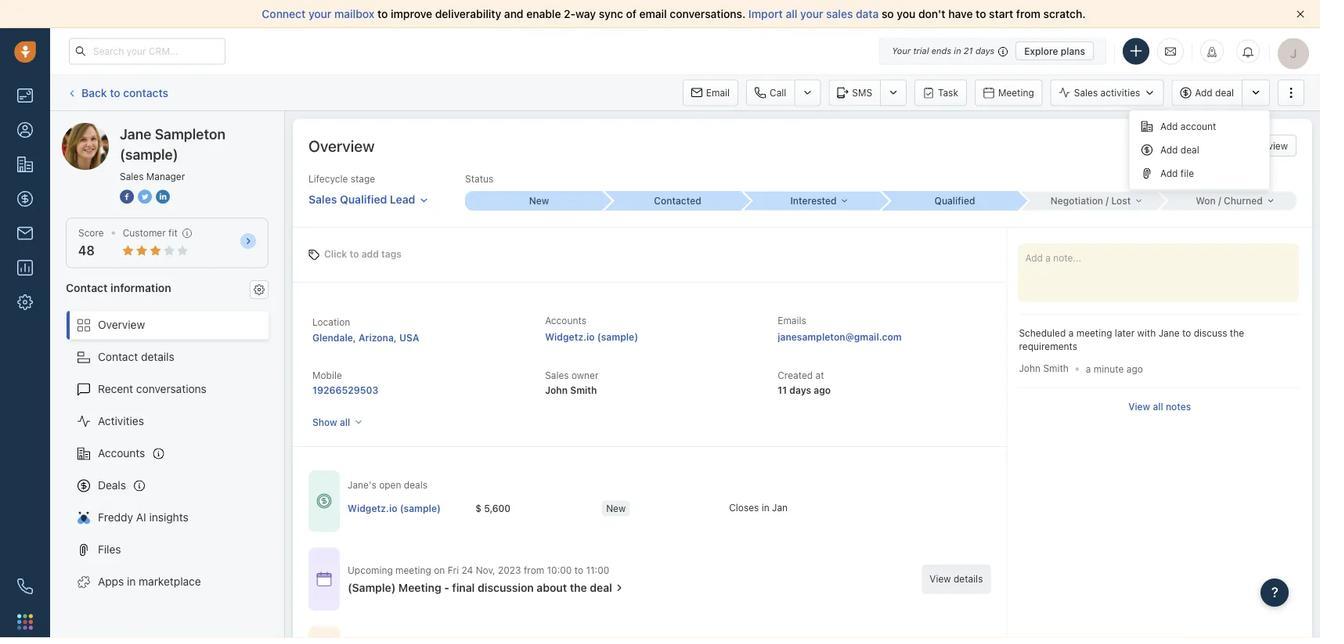 Task type: locate. For each thing, give the bounding box(es) containing it.
to right mailbox
[[378, 7, 388, 20]]

ago right the minute
[[1127, 363, 1144, 374]]

1 horizontal spatial meeting
[[999, 87, 1035, 98]]

email image
[[1166, 45, 1177, 58]]

widgetz.io (sample) link
[[545, 331, 639, 342], [348, 502, 441, 515]]

widgetz.io down 'jane's'
[[348, 503, 398, 514]]

file
[[1181, 168, 1195, 179]]

1 your from the left
[[309, 7, 332, 20]]

11:00
[[586, 565, 610, 576]]

sales down lifecycle
[[309, 193, 337, 206]]

with
[[1138, 328, 1156, 339]]

meeting left on
[[396, 565, 432, 576]]

1 horizontal spatial widgetz.io
[[545, 331, 595, 342]]

0 vertical spatial contact
[[66, 281, 108, 294]]

negotiation / lost link
[[1020, 192, 1159, 210]]

1 vertical spatial all
[[1153, 401, 1164, 412]]

2 horizontal spatial deal
[[1216, 87, 1235, 98]]

view details
[[930, 574, 983, 585]]

new inside new link
[[529, 196, 549, 207]]

deal down add account
[[1181, 144, 1200, 155]]

1 vertical spatial widgetz.io
[[348, 503, 398, 514]]

0 horizontal spatial view
[[930, 574, 951, 585]]

interested link
[[743, 192, 881, 210]]

scheduled a meeting later with jane to discuss the requirements
[[1020, 328, 1245, 352]]

days
[[976, 46, 995, 56], [790, 385, 812, 396]]

row
[[348, 493, 856, 525]]

in inside row
[[762, 503, 770, 514]]

accounts inside accounts widgetz.io (sample)
[[545, 315, 587, 326]]

view for view details
[[930, 574, 951, 585]]

your left sales
[[801, 7, 824, 20]]

activities
[[98, 415, 144, 428]]

meeting down explore
[[999, 87, 1035, 98]]

widgetz.io inside accounts widgetz.io (sample)
[[545, 331, 595, 342]]

1 horizontal spatial container_wx8msf4aqz5i3rn1 image
[[614, 583, 625, 594]]

sales up facebook circled icon at the left of page
[[120, 171, 144, 182]]

1 horizontal spatial overview
[[309, 136, 375, 155]]

container_wx8msf4aqz5i3rn1 image left upcoming
[[316, 572, 332, 587]]

jane down back on the left
[[93, 123, 117, 136]]

1 vertical spatial meeting
[[396, 565, 432, 576]]

contact for contact details
[[98, 351, 138, 364]]

lost
[[1112, 196, 1131, 207]]

(sample) inside accounts widgetz.io (sample)
[[598, 331, 639, 342]]

2 / from the left
[[1219, 196, 1222, 207]]

days right 21
[[976, 46, 995, 56]]

accounts down activities
[[98, 447, 145, 460]]

the down 10:00
[[570, 582, 587, 595]]

1 vertical spatial new
[[606, 503, 626, 514]]

add up "account" on the top of the page
[[1196, 87, 1213, 98]]

deal
[[1216, 87, 1235, 98], [1181, 144, 1200, 155], [590, 582, 613, 595]]

5,600
[[484, 503, 511, 514]]

0 horizontal spatial from
[[524, 565, 545, 576]]

sales left activities
[[1075, 87, 1098, 98]]

add up add file
[[1161, 144, 1179, 155]]

a minute ago
[[1086, 363, 1144, 374]]

new
[[529, 196, 549, 207], [606, 503, 626, 514]]

48
[[78, 243, 95, 258]]

1 vertical spatial deal
[[1181, 144, 1200, 155]]

1 horizontal spatial details
[[954, 574, 983, 585]]

1 vertical spatial john
[[545, 385, 568, 396]]

smith down requirements
[[1044, 363, 1069, 374]]

details
[[141, 351, 175, 364], [954, 574, 983, 585]]

closes in jan
[[729, 503, 788, 514]]

0 horizontal spatial ago
[[814, 385, 831, 396]]

0 horizontal spatial widgetz.io
[[348, 503, 398, 514]]

1 vertical spatial ago
[[814, 385, 831, 396]]

2 horizontal spatial jane
[[1159, 328, 1180, 339]]

widgetz.io inside row
[[348, 503, 398, 514]]

0 vertical spatial new
[[529, 196, 549, 207]]

deals
[[98, 479, 126, 492]]

phone element
[[9, 571, 41, 602]]

0 vertical spatial view
[[1129, 401, 1151, 412]]

at
[[816, 370, 825, 381]]

widgetz.io up owner
[[545, 331, 595, 342]]

meeting
[[1077, 328, 1113, 339], [396, 565, 432, 576]]

glendale, arizona, usa link
[[313, 332, 419, 343]]

0 horizontal spatial accounts
[[98, 447, 145, 460]]

accounts for accounts widgetz.io (sample)
[[545, 315, 587, 326]]

1 horizontal spatial a
[[1086, 363, 1092, 374]]

to left 'discuss' on the bottom right of the page
[[1183, 328, 1192, 339]]

overview up contact details
[[98, 318, 145, 331]]

meeting left the "later"
[[1077, 328, 1113, 339]]

1 horizontal spatial widgetz.io (sample) link
[[545, 331, 639, 342]]

/
[[1106, 196, 1109, 207], [1219, 196, 1222, 207]]

in
[[954, 46, 962, 56], [762, 503, 770, 514], [127, 575, 136, 588]]

in left 21
[[954, 46, 962, 56]]

1 vertical spatial view
[[930, 574, 951, 585]]

sales qualified lead link
[[309, 186, 429, 208]]

1 horizontal spatial in
[[762, 503, 770, 514]]

1 vertical spatial widgetz.io (sample) link
[[348, 502, 441, 515]]

from right start
[[1017, 7, 1041, 20]]

widgetz.io (sample) link down open
[[348, 502, 441, 515]]

sales activities button
[[1051, 80, 1172, 106], [1051, 80, 1164, 106]]

smith down owner
[[570, 385, 597, 396]]

2 vertical spatial all
[[340, 417, 350, 428]]

fri
[[448, 565, 459, 576]]

jane right with
[[1159, 328, 1180, 339]]

accounts up owner
[[545, 315, 587, 326]]

back to contacts
[[81, 86, 168, 99]]

1 vertical spatial accounts
[[98, 447, 145, 460]]

enable
[[527, 7, 561, 20]]

1 horizontal spatial john
[[1020, 363, 1041, 374]]

1 horizontal spatial view
[[1129, 401, 1151, 412]]

0 vertical spatial from
[[1017, 7, 1041, 20]]

2 horizontal spatial in
[[954, 46, 962, 56]]

in for apps in marketplace
[[127, 575, 136, 588]]

0 vertical spatial john
[[1020, 363, 1041, 374]]

1 horizontal spatial ago
[[1127, 363, 1144, 374]]

deliverability
[[435, 7, 502, 20]]

/ for won
[[1219, 196, 1222, 207]]

0 horizontal spatial days
[[790, 385, 812, 396]]

deal down '11:00'
[[590, 582, 613, 595]]

smith inside 'sales owner john smith'
[[570, 385, 597, 396]]

connect
[[262, 7, 306, 20]]

1 horizontal spatial from
[[1017, 7, 1041, 20]]

meeting
[[999, 87, 1035, 98], [399, 582, 442, 595]]

0 vertical spatial overview
[[309, 136, 375, 155]]

0 vertical spatial add deal
[[1196, 87, 1235, 98]]

1 horizontal spatial jane
[[120, 125, 152, 142]]

meeting down on
[[399, 582, 442, 595]]

0 horizontal spatial container_wx8msf4aqz5i3rn1 image
[[316, 572, 332, 587]]

1 vertical spatial days
[[790, 385, 812, 396]]

2 vertical spatial in
[[127, 575, 136, 588]]

to left '11:00'
[[575, 565, 584, 576]]

1 vertical spatial smith
[[570, 385, 597, 396]]

container_wx8msf4aqz5i3rn1 image
[[316, 572, 332, 587], [614, 583, 625, 594]]

activities
[[1101, 87, 1141, 98]]

all right show
[[340, 417, 350, 428]]

apps
[[98, 575, 124, 588]]

to
[[378, 7, 388, 20], [976, 7, 987, 20], [110, 86, 120, 99], [350, 249, 359, 260], [1183, 328, 1192, 339], [575, 565, 584, 576]]

0 horizontal spatial new
[[529, 196, 549, 207]]

1 vertical spatial a
[[1086, 363, 1092, 374]]

details for view details
[[954, 574, 983, 585]]

1 horizontal spatial all
[[786, 7, 798, 20]]

in right apps
[[127, 575, 136, 588]]

0 horizontal spatial details
[[141, 351, 175, 364]]

your left mailbox
[[309, 7, 332, 20]]

and
[[504, 7, 524, 20]]

0 vertical spatial deal
[[1216, 87, 1235, 98]]

sales for sales qualified lead
[[309, 193, 337, 206]]

deal up "account" on the top of the page
[[1216, 87, 1235, 98]]

0 vertical spatial smith
[[1044, 363, 1069, 374]]

of
[[626, 7, 637, 20]]

contact for contact information
[[66, 281, 108, 294]]

phone image
[[17, 579, 33, 595]]

1 vertical spatial meeting
[[399, 582, 442, 595]]

interested button
[[743, 192, 881, 210]]

widgetz.io (sample) link up owner
[[545, 331, 639, 342]]

mailbox
[[335, 7, 375, 20]]

0 horizontal spatial deal
[[590, 582, 613, 595]]

add inside button
[[1196, 87, 1213, 98]]

(sample) up owner
[[598, 331, 639, 342]]

1 horizontal spatial days
[[976, 46, 995, 56]]

0 vertical spatial widgetz.io
[[545, 331, 595, 342]]

2 vertical spatial deal
[[590, 582, 613, 595]]

0 vertical spatial meeting
[[1077, 328, 1113, 339]]

deal inside button
[[1216, 87, 1235, 98]]

jane down contacts
[[120, 125, 152, 142]]

0 horizontal spatial smith
[[570, 385, 597, 396]]

mobile
[[313, 370, 342, 381]]

contact up the "recent"
[[98, 351, 138, 364]]

0 horizontal spatial meeting
[[396, 565, 432, 576]]

john inside 'sales owner john smith'
[[545, 385, 568, 396]]

later
[[1115, 328, 1135, 339]]

view for view all notes
[[1129, 401, 1151, 412]]

created
[[778, 370, 813, 381]]

1 horizontal spatial deal
[[1181, 144, 1200, 155]]

/ left lost
[[1106, 196, 1109, 207]]

row containing closes in jan
[[348, 493, 856, 525]]

conversations.
[[670, 7, 746, 20]]

sampleton
[[120, 123, 174, 136], [155, 125, 226, 142]]

so
[[882, 7, 894, 20]]

add deal up "account" on the top of the page
[[1196, 87, 1235, 98]]

(sample)
[[177, 123, 222, 136], [120, 146, 178, 163], [598, 331, 639, 342], [400, 503, 441, 514]]

in left jan
[[762, 503, 770, 514]]

0 vertical spatial a
[[1069, 328, 1074, 339]]

won / churned button
[[1159, 192, 1297, 210]]

the right 'discuss' on the bottom right of the page
[[1231, 328, 1245, 339]]

contacts
[[123, 86, 168, 99]]

in for closes in jan
[[762, 503, 770, 514]]

john down accounts widgetz.io (sample) at the left of the page
[[545, 385, 568, 396]]

sampleton inside jane sampleton (sample)
[[155, 125, 226, 142]]

jan
[[772, 503, 788, 514]]

lifecycle stage
[[309, 174, 375, 184]]

all
[[786, 7, 798, 20], [1153, 401, 1164, 412], [340, 417, 350, 428]]

days down created
[[790, 385, 812, 396]]

widgetz.io (sample)
[[348, 503, 441, 514]]

ago down at
[[814, 385, 831, 396]]

add deal up add file
[[1161, 144, 1200, 155]]

all right import
[[786, 7, 798, 20]]

0 vertical spatial meeting
[[999, 87, 1035, 98]]

scratch.
[[1044, 7, 1086, 20]]

open
[[379, 480, 401, 491]]

days inside created at 11 days ago
[[790, 385, 812, 396]]

0 horizontal spatial in
[[127, 575, 136, 588]]

sales
[[1075, 87, 1098, 98], [120, 171, 144, 182], [309, 193, 337, 206], [545, 370, 569, 381]]

scheduled
[[1020, 328, 1066, 339]]

0 horizontal spatial the
[[570, 582, 587, 595]]

1 horizontal spatial qualified
[[935, 196, 976, 207]]

trial
[[914, 46, 930, 56]]

the inside scheduled a meeting later with jane to discuss the requirements
[[1231, 328, 1245, 339]]

usa
[[399, 332, 419, 343]]

john down requirements
[[1020, 363, 1041, 374]]

1 horizontal spatial smith
[[1044, 363, 1069, 374]]

0 vertical spatial accounts
[[545, 315, 587, 326]]

1 horizontal spatial /
[[1219, 196, 1222, 207]]

0 horizontal spatial widgetz.io (sample) link
[[348, 502, 441, 515]]

john
[[1020, 363, 1041, 374], [545, 385, 568, 396]]

0 horizontal spatial /
[[1106, 196, 1109, 207]]

have
[[949, 7, 973, 20]]

container_wx8msf4aqz5i3rn1 image right about
[[614, 583, 625, 594]]

to left add
[[350, 249, 359, 260]]

1 horizontal spatial your
[[801, 7, 824, 20]]

1 vertical spatial contact
[[98, 351, 138, 364]]

information
[[111, 281, 171, 294]]

meeting inside scheduled a meeting later with jane to discuss the requirements
[[1077, 328, 1113, 339]]

1 vertical spatial overview
[[98, 318, 145, 331]]

overview up lifecycle stage
[[309, 136, 375, 155]]

show
[[313, 417, 337, 428]]

2 horizontal spatial all
[[1153, 401, 1164, 412]]

1 horizontal spatial accounts
[[545, 315, 587, 326]]

0 vertical spatial the
[[1231, 328, 1245, 339]]

1 horizontal spatial the
[[1231, 328, 1245, 339]]

a left the minute
[[1086, 363, 1092, 374]]

a up requirements
[[1069, 328, 1074, 339]]

explore
[[1025, 45, 1059, 56]]

0 horizontal spatial your
[[309, 7, 332, 20]]

sales activities
[[1075, 87, 1141, 98]]

janesampleton@gmail.com link
[[778, 329, 902, 345]]

sampleton down contacts
[[120, 123, 174, 136]]

1 / from the left
[[1106, 196, 1109, 207]]

add account
[[1161, 121, 1217, 132]]

all left notes
[[1153, 401, 1164, 412]]

sales manager
[[120, 171, 185, 182]]

sales left owner
[[545, 370, 569, 381]]

0 horizontal spatial all
[[340, 417, 350, 428]]

1 vertical spatial in
[[762, 503, 770, 514]]

a inside scheduled a meeting later with jane to discuss the requirements
[[1069, 328, 1074, 339]]

from right '2023'
[[524, 565, 545, 576]]

1 horizontal spatial meeting
[[1077, 328, 1113, 339]]

1 vertical spatial the
[[570, 582, 587, 595]]

0 vertical spatial days
[[976, 46, 995, 56]]

1 vertical spatial details
[[954, 574, 983, 585]]

-
[[444, 582, 450, 595]]

contact down 48
[[66, 281, 108, 294]]

/ right won
[[1219, 196, 1222, 207]]

1 horizontal spatial new
[[606, 503, 626, 514]]

owner
[[572, 370, 599, 381]]

0 vertical spatial details
[[141, 351, 175, 364]]

sampleton up manager
[[155, 125, 226, 142]]

48 button
[[78, 243, 95, 258]]

0 horizontal spatial a
[[1069, 328, 1074, 339]]

details for contact details
[[141, 351, 175, 364]]

explore plans link
[[1016, 42, 1094, 60]]

0 horizontal spatial john
[[545, 385, 568, 396]]



Task type: describe. For each thing, give the bounding box(es) containing it.
sms button
[[829, 80, 881, 106]]

(sample) up sales manager
[[120, 146, 178, 163]]

jane inside scheduled a meeting later with jane to discuss the requirements
[[1159, 328, 1180, 339]]

jane sampleton (sample) up manager
[[120, 125, 226, 163]]

0 vertical spatial all
[[786, 7, 798, 20]]

negotiation / lost
[[1051, 196, 1131, 207]]

negotiation
[[1051, 196, 1104, 207]]

sales
[[827, 7, 853, 20]]

new link
[[465, 191, 604, 211]]

files
[[98, 543, 121, 556]]

sales inside 'sales owner john smith'
[[545, 370, 569, 381]]

sync
[[599, 7, 623, 20]]

meeting button
[[975, 80, 1043, 106]]

email
[[706, 87, 730, 98]]

freddy
[[98, 511, 133, 524]]

11
[[778, 385, 787, 396]]

accounts for accounts
[[98, 447, 145, 460]]

churned
[[1224, 196, 1263, 207]]

accounts widgetz.io (sample)
[[545, 315, 639, 342]]

add left file
[[1161, 168, 1179, 179]]

explore plans
[[1025, 45, 1086, 56]]

/ for negotiation
[[1106, 196, 1109, 207]]

to left start
[[976, 7, 987, 20]]

click to add tags
[[324, 249, 402, 260]]

new inside row
[[606, 503, 626, 514]]

contacted
[[654, 196, 702, 207]]

0 vertical spatial in
[[954, 46, 962, 56]]

apps in marketplace
[[98, 575, 201, 588]]

(sample) up manager
[[177, 123, 222, 136]]

sales owner john smith
[[545, 370, 599, 396]]

emails
[[778, 315, 807, 326]]

marketplace
[[139, 575, 201, 588]]

0 horizontal spatial meeting
[[399, 582, 442, 595]]

facebook circled image
[[120, 188, 134, 205]]

24
[[462, 565, 473, 576]]

way
[[576, 7, 596, 20]]

to right back on the left
[[110, 86, 120, 99]]

sales for sales activities
[[1075, 87, 1098, 98]]

your
[[892, 46, 911, 56]]

minute
[[1094, 363, 1124, 374]]

2023
[[498, 565, 521, 576]]

0 horizontal spatial overview
[[98, 318, 145, 331]]

mng settings image
[[254, 284, 265, 295]]

arizona,
[[359, 332, 397, 343]]

tags
[[382, 249, 402, 260]]

ends
[[932, 46, 952, 56]]

0 vertical spatial widgetz.io (sample) link
[[545, 331, 639, 342]]

0 horizontal spatial jane
[[93, 123, 117, 136]]

linkedin circled image
[[156, 188, 170, 205]]

discussion
[[478, 582, 534, 595]]

contacted link
[[604, 191, 743, 211]]

0 horizontal spatial qualified
[[340, 193, 387, 206]]

account
[[1181, 121, 1217, 132]]

sms
[[853, 87, 873, 98]]

don't
[[919, 7, 946, 20]]

stage
[[351, 174, 375, 184]]

closes
[[729, 503, 759, 514]]

0 vertical spatial ago
[[1127, 363, 1144, 374]]

customize overview
[[1200, 140, 1289, 151]]

score
[[78, 228, 104, 239]]

import all your sales data link
[[749, 7, 882, 20]]

fit
[[169, 228, 178, 239]]

janesampleton@gmail.com
[[778, 331, 902, 342]]

to inside scheduled a meeting later with jane to discuss the requirements
[[1183, 328, 1192, 339]]

email button
[[683, 80, 739, 106]]

call
[[770, 87, 787, 98]]

freshworks switcher image
[[17, 614, 33, 630]]

view details link
[[922, 565, 991, 594]]

won / churned link
[[1159, 192, 1297, 210]]

email
[[640, 7, 667, 20]]

improve
[[391, 7, 433, 20]]

contact information
[[66, 281, 171, 294]]

deals
[[404, 480, 428, 491]]

sales for sales manager
[[120, 171, 144, 182]]

(sample)
[[348, 582, 396, 595]]

container_wx8msf4aqz5i3rn1 image
[[316, 494, 332, 509]]

import
[[749, 7, 783, 20]]

1 vertical spatial from
[[524, 565, 545, 576]]

close image
[[1297, 10, 1305, 18]]

discuss
[[1194, 328, 1228, 339]]

ago inside created at 11 days ago
[[814, 385, 831, 396]]

status
[[465, 174, 494, 184]]

add left "account" on the top of the page
[[1161, 121, 1179, 132]]

data
[[856, 7, 879, 20]]

task button
[[915, 80, 967, 106]]

1 vertical spatial add deal
[[1161, 144, 1200, 155]]

click
[[324, 249, 347, 260]]

back
[[81, 86, 107, 99]]

Search your CRM... text field
[[69, 38, 226, 65]]

2 your from the left
[[801, 7, 824, 20]]

freddy ai insights
[[98, 511, 189, 524]]

notes
[[1166, 401, 1192, 412]]

jane's
[[348, 480, 377, 491]]

start
[[990, 7, 1014, 20]]

mobile 19266529503
[[313, 370, 379, 396]]

meeting inside button
[[999, 87, 1035, 98]]

won
[[1196, 196, 1216, 207]]

show all
[[313, 417, 350, 428]]

about
[[537, 582, 567, 595]]

on
[[434, 565, 445, 576]]

twitter circled image
[[138, 188, 152, 205]]

contact details
[[98, 351, 175, 364]]

call link
[[747, 80, 795, 106]]

all for view all notes
[[1153, 401, 1164, 412]]

ai
[[136, 511, 146, 524]]

customize overview button
[[1176, 135, 1297, 157]]

back to contacts link
[[66, 81, 169, 105]]

add deal inside add deal button
[[1196, 87, 1235, 98]]

nov,
[[476, 565, 496, 576]]

won / churned
[[1196, 196, 1263, 207]]

all for show all
[[340, 417, 350, 428]]

(sample) down deals at the left bottom
[[400, 503, 441, 514]]

10:00
[[547, 565, 572, 576]]

customer fit
[[123, 228, 178, 239]]

jane's open deals
[[348, 480, 428, 491]]

add
[[362, 249, 379, 260]]

jane sampleton (sample) down contacts
[[93, 123, 222, 136]]

(sample) meeting - final discussion about the deal
[[348, 582, 613, 595]]

glendale,
[[313, 332, 356, 343]]

your trial ends in 21 days
[[892, 46, 995, 56]]



Task type: vqa. For each thing, say whether or not it's contained in the screenshot.
information
yes



